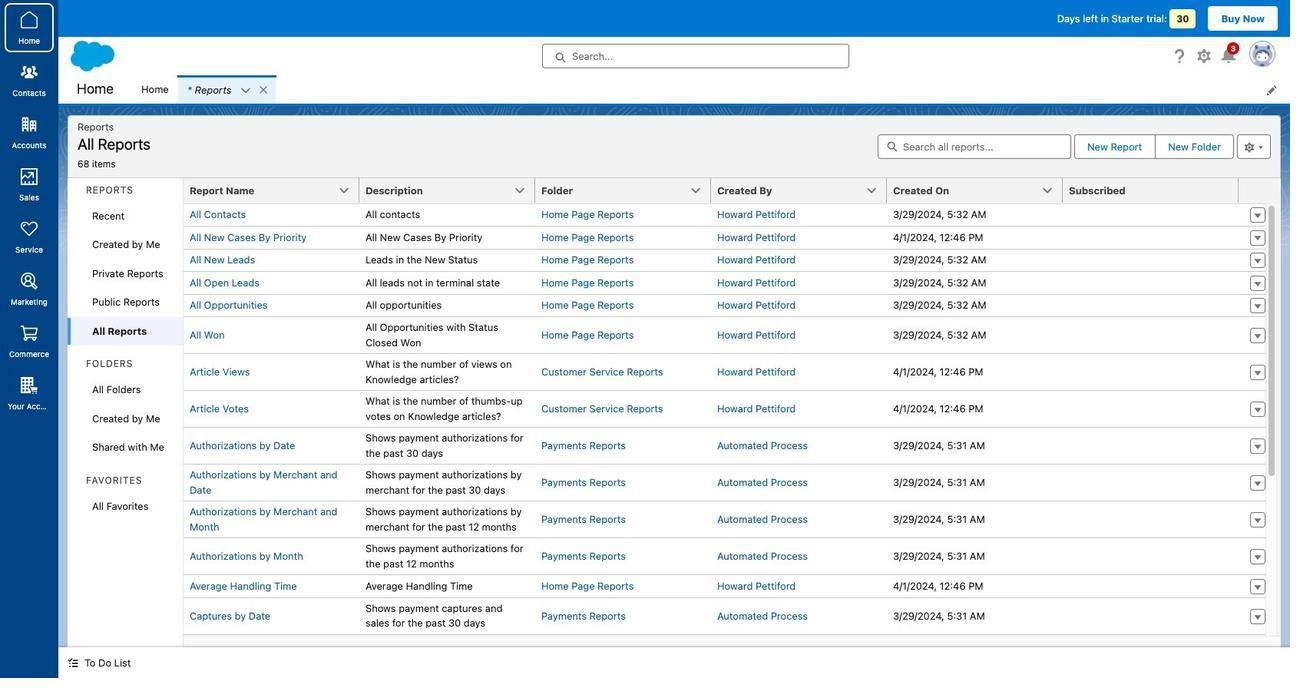 Task type: locate. For each thing, give the bounding box(es) containing it.
0 vertical spatial text default image
[[241, 85, 251, 96]]

description column header
[[359, 178, 545, 204]]

folder column header
[[535, 178, 720, 204]]

Search all reports... text field
[[878, 134, 1072, 159]]

1 horizontal spatial text default image
[[241, 85, 251, 96]]

actions image
[[1239, 178, 1277, 202]]

report name column header
[[184, 178, 369, 204]]

list
[[132, 75, 1290, 104]]

list item
[[178, 75, 276, 104]]

all reports grid
[[184, 178, 1277, 678]]

0 horizontal spatial text default image
[[68, 658, 78, 668]]

text default image
[[241, 85, 251, 96], [68, 658, 78, 668]]

cell
[[1063, 226, 1239, 249], [1063, 249, 1239, 271], [1063, 271, 1239, 294], [1063, 294, 1239, 317], [1063, 317, 1239, 354], [1063, 354, 1239, 390], [1063, 390, 1239, 427], [1063, 427, 1239, 464], [1063, 464, 1239, 501], [1063, 501, 1239, 538], [1063, 538, 1239, 575], [1063, 575, 1239, 598], [1063, 598, 1239, 634], [359, 634, 535, 678], [535, 634, 711, 678], [711, 634, 887, 678], [887, 634, 1063, 678], [1063, 634, 1239, 678], [1239, 634, 1277, 678]]

actions column header
[[1239, 178, 1277, 204]]



Task type: vqa. For each thing, say whether or not it's contained in the screenshot.
Item Number image at the top left of the page
no



Task type: describe. For each thing, give the bounding box(es) containing it.
created by column header
[[711, 178, 896, 204]]

text default image
[[258, 84, 269, 95]]

subscribed column header
[[1063, 178, 1248, 204]]

1 vertical spatial text default image
[[68, 658, 78, 668]]

created on column header
[[887, 178, 1072, 204]]



